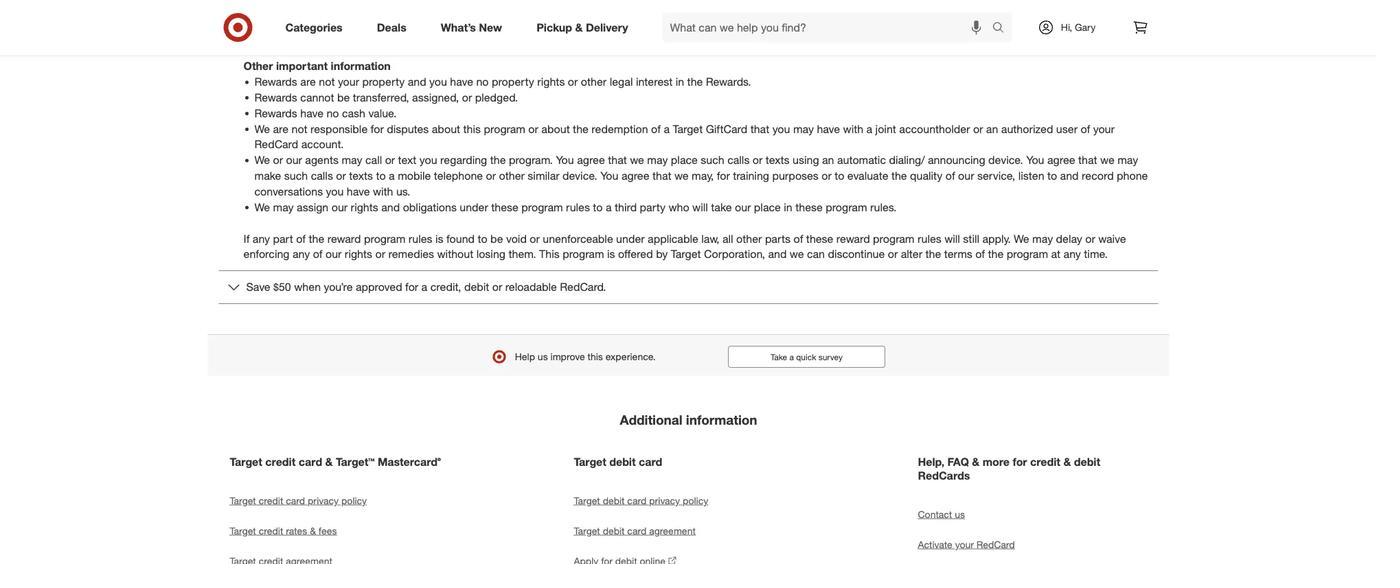 Task type: describe. For each thing, give the bounding box(es) containing it.
our down the announcing
[[958, 170, 974, 183]]

may down conversations
[[273, 201, 294, 214]]

void
[[506, 232, 527, 246]]

1 horizontal spatial any
[[293, 248, 310, 261]]

dialing/
[[889, 154, 925, 167]]

0 horizontal spatial your
[[338, 75, 359, 89]]

gary
[[1075, 21, 1096, 33]]

have up assigned,
[[450, 75, 473, 89]]

user
[[1056, 123, 1078, 136]]

2 property from the left
[[492, 75, 534, 89]]

that up party
[[653, 170, 671, 183]]

1 rewards from the top
[[254, 75, 297, 89]]

regarding
[[440, 154, 487, 167]]

1 vertical spatial calls
[[311, 170, 333, 183]]

to down call
[[376, 170, 386, 183]]

using
[[793, 154, 819, 167]]

all
[[723, 232, 733, 246]]

target for target credit card & target™ mastercard®
[[230, 456, 262, 470]]

have down call
[[347, 185, 370, 199]]

a left mobile
[[389, 170, 395, 183]]

offered
[[618, 248, 653, 261]]

under inside other important information rewards are not your property and you have no property rights or other legal interest in the rewards. rewards cannot be transferred, assigned, or pledged. rewards have no cash value. we are not responsible for disputes about this program or about the redemption of a target giftcard that you may have with a joint accountholder or an authorized user of your redcard account. we or our agents may call or text you regarding the program. you agree that we may place such calls or texts using an automatic dialing/ announcing device. you agree that we may make such calls or texts to a mobile telephone or other similar device. you agree that we may, for training purposes or to evaluate the quality of our service, listen to and record phone conversations you have with us. we may assign our rights and obligations under these program rules to a third party who will take our place in these program rules.
[[460, 201, 488, 214]]

target for target credit rates & fees
[[230, 526, 256, 538]]

& right 'faq'
[[972, 456, 980, 470]]

time.
[[1084, 248, 1108, 261]]

activate your redcard
[[918, 539, 1015, 551]]

& left fees
[[310, 526, 316, 538]]

terms
[[944, 248, 972, 261]]

under inside the "if any part of the reward program rules is found to be void or unenforceable under applicable law, all other parts of these reward program rules will still apply. we may delay or waive enforcing any of our rights or remedies without losing them. this program is offered by target corporation, and we can discontinue or alter the terms of the program at any time."
[[616, 232, 645, 246]]

the left rewards.
[[687, 75, 703, 89]]

0 vertical spatial other
[[581, 75, 607, 89]]

agreement
[[649, 526, 696, 538]]

a inside button
[[790, 352, 794, 363]]

or up the announcing
[[973, 123, 983, 136]]

to right listen
[[1047, 170, 1057, 183]]

to left third
[[593, 201, 603, 214]]

and up assigned,
[[408, 75, 426, 89]]

& up contact us link
[[1064, 456, 1071, 470]]

you up purposes
[[772, 123, 790, 136]]

the left the redemption
[[573, 123, 589, 136]]

more
[[983, 456, 1010, 470]]

responsible
[[311, 123, 368, 136]]

we inside the "if any part of the reward program rules is found to be void or unenforceable under applicable law, all other parts of these reward program rules will still apply. we may delay or waive enforcing any of our rights or remedies without losing them. this program is offered by target corporation, and we can discontinue or alter the terms of the program at any time."
[[790, 248, 804, 261]]

you up assign
[[326, 185, 344, 199]]

debit for target debit card
[[609, 456, 636, 470]]

2 horizontal spatial rules
[[918, 232, 941, 246]]

account.
[[301, 138, 344, 152]]

1 vertical spatial is
[[607, 248, 615, 261]]

giftcard
[[706, 123, 747, 136]]

0 vertical spatial place
[[671, 154, 698, 167]]

1 vertical spatial information
[[686, 412, 757, 428]]

have down cannot
[[300, 107, 323, 120]]

deals
[[377, 21, 406, 34]]

our left agents
[[286, 154, 302, 167]]

will inside other important information rewards are not your property and you have no property rights or other legal interest in the rewards. rewards cannot be transferred, assigned, or pledged. rewards have no cash value. we are not responsible for disputes about this program or about the redemption of a target giftcard that you may have with a joint accountholder or an authorized user of your redcard account. we or our agents may call or text you regarding the program. you agree that we may place such calls or texts using an automatic dialing/ announcing device. you agree that we may make such calls or texts to a mobile telephone or other similar device. you agree that we may, for training purposes or to evaluate the quality of our service, listen to and record phone conversations you have with us. we may assign our rights and obligations under these program rules to a third party who will take our place in these program rules.
[[692, 201, 708, 214]]

the down assign
[[309, 232, 324, 246]]

0 horizontal spatial such
[[284, 170, 308, 183]]

card for target credit card & target™ mastercard®
[[299, 456, 322, 470]]

redcard inside other important information rewards are not your property and you have no property rights or other legal interest in the rewards. rewards cannot be transferred, assigned, or pledged. rewards have no cash value. we are not responsible for disputes about this program or about the redemption of a target giftcard that you may have with a joint accountholder or an authorized user of your redcard account. we or our agents may call or text you regarding the program. you agree that we may place such calls or texts using an automatic dialing/ announcing device. you agree that we may make such calls or texts to a mobile telephone or other similar device. you agree that we may, for training purposes or to evaluate the quality of our service, listen to and record phone conversations you have with us. we may assign our rights and obligations under these program rules to a third party who will take our place in these program rules.
[[254, 138, 298, 152]]

law,
[[701, 232, 719, 246]]

have up using at the top right of page
[[817, 123, 840, 136]]

applicable
[[648, 232, 698, 246]]

or down regarding
[[486, 170, 496, 183]]

0 horizontal spatial rules
[[409, 232, 432, 246]]

card for target debit card agreement
[[627, 526, 647, 538]]

announcing
[[928, 154, 985, 167]]

debit inside help, faq & more for credit & debit redcards
[[1074, 456, 1100, 470]]

1 horizontal spatial you
[[600, 170, 618, 183]]

program up alter
[[873, 232, 915, 246]]

0 vertical spatial calls
[[727, 154, 750, 167]]

1 vertical spatial place
[[754, 201, 781, 214]]

0 vertical spatial not
[[319, 75, 335, 89]]

for right the may,
[[717, 170, 730, 183]]

target debit card agreement
[[574, 526, 696, 538]]

text
[[398, 154, 417, 167]]

the down apply.
[[988, 248, 1004, 261]]

and left record
[[1060, 170, 1079, 183]]

redcard.
[[560, 281, 606, 294]]

alter
[[901, 248, 922, 261]]

target for target debit card privacy policy
[[574, 495, 600, 507]]

& right the "pickup"
[[575, 21, 583, 34]]

hi,
[[1061, 21, 1072, 33]]

or up training
[[753, 154, 763, 167]]

this
[[539, 248, 560, 261]]

rates
[[286, 526, 307, 538]]

1 horizontal spatial an
[[986, 123, 998, 136]]

1 vertical spatial rights
[[351, 201, 378, 214]]

without
[[437, 248, 473, 261]]

will inside the "if any part of the reward program rules is found to be void or unenforceable under applicable law, all other parts of these reward program rules will still apply. we may delay or waive enforcing any of our rights or remedies without losing them. this program is offered by target corporation, and we can discontinue or alter the terms of the program at any time."
[[945, 232, 960, 246]]

other important information rewards are not your property and you have no property rights or other legal interest in the rewards. rewards cannot be transferred, assigned, or pledged. rewards have no cash value. we are not responsible for disputes about this program or about the redemption of a target giftcard that you may have with a joint accountholder or an authorized user of your redcard account. we or our agents may call or text you regarding the program. you agree that we may place such calls or texts using an automatic dialing/ announcing device. you agree that we may make such calls or texts to a mobile telephone or other similar device. you agree that we may, for training purposes or to evaluate the quality of our service, listen to and record phone conversations you have with us. we may assign our rights and obligations under these program rules to a third party who will take our place in these program rules.
[[243, 60, 1148, 214]]

0 horizontal spatial agree
[[577, 154, 605, 167]]

card for target debit card
[[639, 456, 662, 470]]

cannot
[[300, 91, 334, 105]]

a inside dropdown button
[[421, 281, 427, 294]]

them.
[[509, 248, 536, 261]]

reloadable
[[505, 281, 557, 294]]

service,
[[977, 170, 1015, 183]]

similar
[[528, 170, 559, 183]]

disputes
[[387, 123, 429, 136]]

record
[[1082, 170, 1114, 183]]

or up make
[[273, 154, 283, 167]]

help, faq & more for credit & debit redcards
[[918, 456, 1100, 483]]

categories link
[[274, 12, 360, 43]]

search button
[[986, 12, 1019, 45]]

1 horizontal spatial are
[[300, 75, 316, 89]]

still
[[963, 232, 979, 246]]

0 horizontal spatial you
[[556, 154, 574, 167]]

privacy for debit
[[649, 495, 680, 507]]

that up record
[[1078, 154, 1097, 167]]

1 horizontal spatial this
[[588, 351, 603, 363]]

of down still
[[975, 248, 985, 261]]

1 reward from the left
[[327, 232, 361, 246]]

telephone
[[434, 170, 483, 183]]

legal
[[610, 75, 633, 89]]

target inside other important information rewards are not your property and you have no property rights or other legal interest in the rewards. rewards cannot be transferred, assigned, or pledged. rewards have no cash value. we are not responsible for disputes about this program or about the redemption of a target giftcard that you may have with a joint accountholder or an authorized user of your redcard account. we or our agents may call or text you regarding the program. you agree that we may place such calls or texts using an automatic dialing/ announcing device. you agree that we may make such calls or texts to a mobile telephone or other similar device. you agree that we may, for training purposes or to evaluate the quality of our service, listen to and record phone conversations you have with us. we may assign our rights and obligations under these program rules to a third party who will take our place in these program rules.
[[673, 123, 703, 136]]

or left legal
[[568, 75, 578, 89]]

experience.
[[606, 351, 656, 363]]

remedies
[[388, 248, 434, 261]]

us.
[[396, 185, 410, 199]]

policy for credit
[[341, 495, 367, 507]]

what's
[[441, 21, 476, 34]]

found
[[446, 232, 475, 246]]

program.
[[509, 154, 553, 167]]

of down the announcing
[[946, 170, 955, 183]]

who
[[669, 201, 689, 214]]

activate your redcard link
[[918, 530, 1147, 561]]

1 horizontal spatial agree
[[622, 170, 649, 183]]

help
[[515, 351, 535, 363]]

conversations
[[254, 185, 323, 199]]

corporation,
[[704, 248, 765, 261]]

when
[[294, 281, 321, 294]]

these down purposes
[[796, 201, 823, 214]]

what's new link
[[429, 12, 519, 43]]

pledged.
[[475, 91, 518, 105]]

for inside help, faq & more for credit & debit redcards
[[1013, 456, 1027, 470]]

authorized
[[1001, 123, 1053, 136]]

save
[[246, 281, 270, 294]]

1 property from the left
[[362, 75, 405, 89]]

categories
[[285, 21, 343, 34]]

that right giftcard
[[751, 123, 769, 136]]

redcards
[[918, 470, 970, 483]]

quality
[[910, 170, 943, 183]]

0 vertical spatial in
[[676, 75, 684, 89]]

agents
[[305, 154, 339, 167]]

we up record
[[1100, 154, 1115, 167]]

program down pledged.
[[484, 123, 525, 136]]

approved
[[356, 281, 402, 294]]

redemption
[[592, 123, 648, 136]]

party
[[640, 201, 666, 214]]

target credit rates & fees
[[230, 526, 337, 538]]

or up program.
[[528, 123, 538, 136]]

1 vertical spatial redcard
[[977, 539, 1015, 551]]

you're
[[324, 281, 353, 294]]

to down automatic
[[835, 170, 844, 183]]

2 horizontal spatial you
[[1026, 154, 1044, 167]]

can
[[807, 248, 825, 261]]

may left call
[[342, 154, 362, 167]]

program down unenforceable
[[563, 248, 604, 261]]

we left the may,
[[675, 170, 689, 183]]

card for target credit card privacy policy
[[286, 495, 305, 507]]

a right the redemption
[[664, 123, 670, 136]]

for down value.
[[371, 123, 384, 136]]

help us improve this experience.
[[515, 351, 656, 363]]

the down dialing/
[[891, 170, 907, 183]]

1 vertical spatial no
[[327, 107, 339, 120]]

policy for debit
[[683, 495, 708, 507]]

debit for target debit card agreement
[[603, 526, 625, 538]]

for inside dropdown button
[[405, 281, 418, 294]]

other
[[243, 60, 273, 73]]

may up using at the top right of page
[[793, 123, 814, 136]]

or down agents
[[336, 170, 346, 183]]

2 horizontal spatial agree
[[1047, 154, 1075, 167]]

evaluate
[[847, 170, 888, 183]]

credit for target credit rates & fees
[[259, 526, 283, 538]]

target for target credit card privacy policy
[[230, 495, 256, 507]]

important
[[276, 60, 328, 73]]

0 horizontal spatial other
[[499, 170, 525, 183]]

make
[[254, 170, 281, 183]]

0 vertical spatial no
[[476, 75, 489, 89]]

we inside the "if any part of the reward program rules is found to be void or unenforceable under applicable law, all other parts of these reward program rules will still apply. we may delay or waive enforcing any of our rights or remedies without losing them. this program is offered by target corporation, and we can discontinue or alter the terms of the program at any time."
[[1014, 232, 1029, 246]]

take
[[711, 201, 732, 214]]



Task type: locate. For each thing, give the bounding box(es) containing it.
1 vertical spatial such
[[284, 170, 308, 183]]

survey
[[818, 352, 843, 363]]

program down similar on the top left of page
[[522, 201, 563, 214]]

other inside the "if any part of the reward program rules is found to be void or unenforceable under applicable law, all other parts of these reward program rules will still apply. we may delay or waive enforcing any of our rights or remedies without losing them. this program is offered by target corporation, and we can discontinue or alter the terms of the program at any time."
[[736, 232, 762, 246]]

us for help
[[538, 351, 548, 363]]

1 vertical spatial with
[[373, 185, 393, 199]]

we left the can
[[790, 248, 804, 261]]

is left found
[[435, 232, 443, 246]]

0 vertical spatial be
[[337, 91, 350, 105]]

phone
[[1117, 170, 1148, 183]]

you up similar on the top left of page
[[556, 154, 574, 167]]

privacy for credit
[[308, 495, 339, 507]]

mastercard®
[[378, 456, 441, 470]]

device. right similar on the top left of page
[[563, 170, 597, 183]]

card up "target credit card privacy policy"
[[299, 456, 322, 470]]

1 vertical spatial other
[[499, 170, 525, 183]]

0 horizontal spatial policy
[[341, 495, 367, 507]]

card for target debit card privacy policy
[[627, 495, 647, 507]]

a left third
[[606, 201, 612, 214]]

1 horizontal spatial device.
[[988, 154, 1023, 167]]

1 vertical spatial this
[[588, 351, 603, 363]]

1 horizontal spatial is
[[607, 248, 615, 261]]

0 vertical spatial is
[[435, 232, 443, 246]]

1 horizontal spatial your
[[955, 539, 974, 551]]

will up terms
[[945, 232, 960, 246]]

place up the may,
[[671, 154, 698, 167]]

target down target debit card privacy policy
[[574, 526, 600, 538]]

2 vertical spatial rewards
[[254, 107, 297, 120]]

rules
[[566, 201, 590, 214], [409, 232, 432, 246], [918, 232, 941, 246]]

target inside the "if any part of the reward program rules is found to be void or unenforceable under applicable law, all other parts of these reward program rules will still apply. we may delay or waive enforcing any of our rights or remedies without losing them. this program is offered by target corporation, and we can discontinue or alter the terms of the program at any time."
[[671, 248, 701, 261]]

training
[[733, 170, 769, 183]]

0 horizontal spatial are
[[273, 123, 289, 136]]

information inside other important information rewards are not your property and you have no property rights or other legal interest in the rewards. rewards cannot be transferred, assigned, or pledged. rewards have no cash value. we are not responsible for disputes about this program or about the redemption of a target giftcard that you may have with a joint accountholder or an authorized user of your redcard account. we or our agents may call or text you regarding the program. you agree that we may place such calls or texts using an automatic dialing/ announcing device. you agree that we may make such calls or texts to a mobile telephone or other similar device. you agree that we may, for training purposes or to evaluate the quality of our service, listen to and record phone conversations you have with us. we may assign our rights and obligations under these program rules to a third party who will take our place in these program rules.
[[331, 60, 391, 73]]

program up remedies
[[364, 232, 405, 246]]

to inside the "if any part of the reward program rules is found to be void or unenforceable under applicable law, all other parts of these reward program rules will still apply. we may delay or waive enforcing any of our rights or remedies without losing them. this program is offered by target corporation, and we can discontinue or alter the terms of the program at any time."
[[478, 232, 487, 246]]

your right user at top
[[1093, 123, 1115, 136]]

this inside other important information rewards are not your property and you have no property rights or other legal interest in the rewards. rewards cannot be transferred, assigned, or pledged. rewards have no cash value. we are not responsible for disputes about this program or about the redemption of a target giftcard that you may have with a joint accountholder or an authorized user of your redcard account. we or our agents may call or text you regarding the program. you agree that we may place such calls or texts using an automatic dialing/ announcing device. you agree that we may make such calls or texts to a mobile telephone or other similar device. you agree that we may, for training purposes or to evaluate the quality of our service, listen to and record phone conversations you have with us. we may assign our rights and obligations under these program rules to a third party who will take our place in these program rules.
[[463, 123, 481, 136]]

policy
[[341, 495, 367, 507], [683, 495, 708, 507]]

may inside the "if any part of the reward program rules is found to be void or unenforceable under applicable law, all other parts of these reward program rules will still apply. we may delay or waive enforcing any of our rights or remedies without losing them. this program is offered by target corporation, and we can discontinue or alter the terms of the program at any time."
[[1032, 232, 1053, 246]]

these up the can
[[806, 232, 833, 246]]

if any part of the reward program rules is found to be void or unenforceable under applicable law, all other parts of these reward program rules will still apply. we may delay or waive enforcing any of our rights or remedies without losing them. this program is offered by target corporation, and we can discontinue or alter the terms of the program at any time.
[[243, 232, 1126, 261]]

call
[[365, 154, 382, 167]]

a left joint
[[867, 123, 872, 136]]

card up target debit card agreement
[[627, 495, 647, 507]]

0 horizontal spatial texts
[[349, 170, 373, 183]]

1 horizontal spatial be
[[490, 232, 503, 246]]

credit right more
[[1030, 456, 1060, 470]]

1 horizontal spatial redcard
[[977, 539, 1015, 551]]

privacy up fees
[[308, 495, 339, 507]]

other right all
[[736, 232, 762, 246]]

to
[[376, 170, 386, 183], [835, 170, 844, 183], [1047, 170, 1057, 183], [593, 201, 603, 214], [478, 232, 487, 246]]

of up when
[[313, 248, 322, 261]]

credit for target credit card privacy policy
[[259, 495, 283, 507]]

in down purposes
[[784, 201, 792, 214]]

target credit card privacy policy
[[230, 495, 367, 507]]

1 about from the left
[[432, 123, 460, 136]]

parts
[[765, 232, 791, 246]]

a right take
[[790, 352, 794, 363]]

0 vertical spatial this
[[463, 123, 481, 136]]

program left at
[[1007, 248, 1048, 261]]

target credit card & target™ mastercard®
[[230, 456, 441, 470]]

not up account.
[[292, 123, 307, 136]]

1 privacy from the left
[[308, 495, 339, 507]]

may up party
[[647, 154, 668, 167]]

credit for target credit card & target™ mastercard®
[[265, 456, 296, 470]]

other left legal
[[581, 75, 607, 89]]

1 horizontal spatial rules
[[566, 201, 590, 214]]

under up found
[[460, 201, 488, 214]]

is left offered
[[607, 248, 615, 261]]

$50
[[273, 281, 291, 294]]

0 vertical spatial are
[[300, 75, 316, 89]]

2 about from the left
[[541, 123, 570, 136]]

with
[[843, 123, 863, 136], [373, 185, 393, 199]]

0 horizontal spatial under
[[460, 201, 488, 214]]

additional
[[620, 412, 682, 428]]

rights inside the "if any part of the reward program rules is found to be void or unenforceable under applicable law, all other parts of these reward program rules will still apply. we may delay or waive enforcing any of our rights or remedies without losing them. this program is offered by target corporation, and we can discontinue or alter the terms of the program at any time."
[[345, 248, 372, 261]]

or right call
[[385, 154, 395, 167]]

texts
[[766, 154, 790, 167], [349, 170, 373, 183]]

no up responsible
[[327, 107, 339, 120]]

obligations
[[403, 201, 457, 214]]

part
[[273, 232, 293, 246]]

privacy
[[308, 495, 339, 507], [649, 495, 680, 507]]

0 vertical spatial with
[[843, 123, 863, 136]]

to up losing
[[478, 232, 487, 246]]

purposes
[[772, 170, 819, 183]]

target debit card privacy policy link
[[574, 486, 803, 517]]

0 vertical spatial device.
[[988, 154, 1023, 167]]

0 horizontal spatial reward
[[327, 232, 361, 246]]

faq
[[948, 456, 969, 470]]

0 horizontal spatial calls
[[311, 170, 333, 183]]

0 horizontal spatial will
[[692, 201, 708, 214]]

you up assigned,
[[429, 75, 447, 89]]

& left target™
[[325, 456, 333, 470]]

our right assign
[[332, 201, 348, 214]]

1 vertical spatial your
[[1093, 123, 1115, 136]]

third
[[615, 201, 637, 214]]

and
[[408, 75, 426, 89], [1060, 170, 1079, 183], [381, 201, 400, 214], [768, 248, 787, 261]]

0 vertical spatial redcard
[[254, 138, 298, 152]]

1 vertical spatial rewards
[[254, 91, 297, 105]]

value.
[[368, 107, 397, 120]]

reward
[[327, 232, 361, 246], [836, 232, 870, 246]]

1 horizontal spatial no
[[476, 75, 489, 89]]

2 privacy from the left
[[649, 495, 680, 507]]

losing
[[476, 248, 506, 261]]

help,
[[918, 456, 944, 470]]

1 vertical spatial not
[[292, 123, 307, 136]]

may
[[793, 123, 814, 136], [342, 154, 362, 167], [647, 154, 668, 167], [1118, 154, 1138, 167], [273, 201, 294, 214], [1032, 232, 1053, 246]]

rules inside other important information rewards are not your property and you have no property rights or other legal interest in the rewards. rewards cannot be transferred, assigned, or pledged. rewards have no cash value. we are not responsible for disputes about this program or about the redemption of a target giftcard that you may have with a joint accountholder or an authorized user of your redcard account. we or our agents may call or text you regarding the program. you agree that we may place such calls or texts using an automatic dialing/ announcing device. you agree that we may make such calls or texts to a mobile telephone or other similar device. you agree that we may, for training purposes or to evaluate the quality of our service, listen to and record phone conversations you have with us. we may assign our rights and obligations under these program rules to a third party who will take our place in these program rules.
[[566, 201, 590, 214]]

rules up remedies
[[409, 232, 432, 246]]

or down losing
[[492, 281, 502, 294]]

0 horizontal spatial with
[[373, 185, 393, 199]]

redcard
[[254, 138, 298, 152], [977, 539, 1015, 551]]

0 horizontal spatial place
[[671, 154, 698, 167]]

you up mobile
[[420, 154, 437, 167]]

or inside dropdown button
[[492, 281, 502, 294]]

0 vertical spatial texts
[[766, 154, 790, 167]]

delay
[[1056, 232, 1082, 246]]

or left alter
[[888, 248, 898, 261]]

this
[[463, 123, 481, 136], [588, 351, 603, 363]]

0 horizontal spatial in
[[676, 75, 684, 89]]

1 horizontal spatial calls
[[727, 154, 750, 167]]

2 horizontal spatial your
[[1093, 123, 1115, 136]]

this up regarding
[[463, 123, 481, 136]]

other down program.
[[499, 170, 525, 183]]

reward down assign
[[327, 232, 361, 246]]

at
[[1051, 248, 1061, 261]]

may up phone
[[1118, 154, 1138, 167]]

privacy up agreement
[[649, 495, 680, 507]]

listen
[[1018, 170, 1044, 183]]

delivery
[[586, 21, 628, 34]]

credit inside target credit card privacy policy link
[[259, 495, 283, 507]]

of right the redemption
[[651, 123, 661, 136]]

1 horizontal spatial policy
[[683, 495, 708, 507]]

rights down the "pickup"
[[537, 75, 565, 89]]

1 horizontal spatial such
[[701, 154, 724, 167]]

search
[[986, 22, 1019, 35]]

us for contact
[[955, 509, 965, 521]]

debit inside dropdown button
[[464, 281, 489, 294]]

1 vertical spatial will
[[945, 232, 960, 246]]

us right contact
[[955, 509, 965, 521]]

1 horizontal spatial will
[[945, 232, 960, 246]]

transferred,
[[353, 91, 409, 105]]

0 vertical spatial rights
[[537, 75, 565, 89]]

1 horizontal spatial place
[[754, 201, 781, 214]]

0 vertical spatial information
[[331, 60, 391, 73]]

0 horizontal spatial no
[[327, 107, 339, 120]]

program left rules.
[[826, 201, 867, 214]]

the left program.
[[490, 154, 506, 167]]

with left us.
[[373, 185, 393, 199]]

0 vertical spatial us
[[538, 351, 548, 363]]

unenforceable
[[543, 232, 613, 246]]

1 vertical spatial texts
[[349, 170, 373, 183]]

we down the redemption
[[630, 154, 644, 167]]

you
[[556, 154, 574, 167], [1026, 154, 1044, 167], [600, 170, 618, 183]]

1 horizontal spatial under
[[616, 232, 645, 246]]

and inside the "if any part of the reward program rules is found to be void or unenforceable under applicable law, all other parts of these reward program rules will still apply. we may delay or waive enforcing any of our rights or remedies without losing them. this program is offered by target corporation, and we can discontinue or alter the terms of the program at any time."
[[768, 248, 787, 261]]

1 horizontal spatial about
[[541, 123, 570, 136]]

or right void
[[530, 232, 540, 246]]

calls up training
[[727, 154, 750, 167]]

calls down agents
[[311, 170, 333, 183]]

texts up purposes
[[766, 154, 790, 167]]

target down applicable
[[671, 248, 701, 261]]

rights up "you're"
[[345, 248, 372, 261]]

if
[[243, 232, 250, 246]]

What can we help you find? suggestions appear below search field
[[662, 12, 996, 43]]

calls
[[727, 154, 750, 167], [311, 170, 333, 183]]

these inside the "if any part of the reward program rules is found to be void or unenforceable under applicable law, all other parts of these reward program rules will still apply. we may delay or waive enforcing any of our rights or remedies without losing them. this program is offered by target corporation, and we can discontinue or alter the terms of the program at any time."
[[806, 232, 833, 246]]

0 vertical spatial will
[[692, 201, 708, 214]]

take a quick survey button
[[728, 346, 885, 368]]

no up pledged.
[[476, 75, 489, 89]]

2 rewards from the top
[[254, 91, 297, 105]]

save $50 when you're approved for a credit, debit or reloadable redcard.
[[246, 281, 606, 294]]

our right take
[[735, 201, 751, 214]]

1 policy from the left
[[341, 495, 367, 507]]

is
[[435, 232, 443, 246], [607, 248, 615, 261]]

0 horizontal spatial any
[[253, 232, 270, 246]]

about up program.
[[541, 123, 570, 136]]

your
[[338, 75, 359, 89], [1093, 123, 1115, 136], [955, 539, 974, 551]]

3 rewards from the top
[[254, 107, 297, 120]]

or right purposes
[[822, 170, 832, 183]]

0 horizontal spatial not
[[292, 123, 307, 136]]

credit up target credit rates & fees
[[259, 495, 283, 507]]

credit inside target credit rates & fees link
[[259, 526, 283, 538]]

rewards
[[254, 75, 297, 89], [254, 91, 297, 105], [254, 107, 297, 120]]

2 policy from the left
[[683, 495, 708, 507]]

other
[[581, 75, 607, 89], [499, 170, 525, 183], [736, 232, 762, 246]]

0 horizontal spatial is
[[435, 232, 443, 246]]

and down us.
[[381, 201, 400, 214]]

0 horizontal spatial information
[[331, 60, 391, 73]]

these up void
[[491, 201, 518, 214]]

our
[[286, 154, 302, 167], [958, 170, 974, 183], [332, 201, 348, 214], [735, 201, 751, 214], [326, 248, 342, 261]]

or left pledged.
[[462, 91, 472, 105]]

0 horizontal spatial privacy
[[308, 495, 339, 507]]

be inside the "if any part of the reward program rules is found to be void or unenforceable under applicable law, all other parts of these reward program rules will still apply. we may delay or waive enforcing any of our rights or remedies without losing them. this program is offered by target corporation, and we can discontinue or alter the terms of the program at any time."
[[490, 232, 503, 246]]

device.
[[988, 154, 1023, 167], [563, 170, 597, 183]]

mobile
[[398, 170, 431, 183]]

be
[[337, 91, 350, 105], [490, 232, 503, 246]]

an left authorized
[[986, 123, 998, 136]]

under
[[460, 201, 488, 214], [616, 232, 645, 246]]

take a quick survey
[[771, 352, 843, 363]]

or left remedies
[[375, 248, 385, 261]]

hi, gary
[[1061, 21, 1096, 33]]

of right part
[[296, 232, 306, 246]]

0 vertical spatial under
[[460, 201, 488, 214]]

contact us link
[[918, 500, 1147, 530]]

program
[[484, 123, 525, 136], [522, 201, 563, 214], [826, 201, 867, 214], [364, 232, 405, 246], [873, 232, 915, 246], [563, 248, 604, 261], [1007, 248, 1048, 261]]

0 horizontal spatial device.
[[563, 170, 597, 183]]

this right the "improve"
[[588, 351, 603, 363]]

device. up service,
[[988, 154, 1023, 167]]

1 vertical spatial under
[[616, 232, 645, 246]]

1 horizontal spatial texts
[[766, 154, 790, 167]]

our inside the "if any part of the reward program rules is found to be void or unenforceable under applicable law, all other parts of these reward program rules will still apply. we may delay or waive enforcing any of our rights or remedies without losing them. this program is offered by target corporation, and we can discontinue or alter the terms of the program at any time."
[[326, 248, 342, 261]]

or up time. on the right
[[1085, 232, 1095, 246]]

1 vertical spatial an
[[822, 154, 834, 167]]

1 horizontal spatial other
[[581, 75, 607, 89]]

place up parts
[[754, 201, 781, 214]]

card down target debit card privacy policy
[[627, 526, 647, 538]]

of
[[651, 123, 661, 136], [1081, 123, 1090, 136], [946, 170, 955, 183], [296, 232, 306, 246], [794, 232, 803, 246], [313, 248, 322, 261], [975, 248, 985, 261]]

0 horizontal spatial this
[[463, 123, 481, 136]]

credit inside help, faq & more for credit & debit redcards
[[1030, 456, 1060, 470]]

1 horizontal spatial us
[[955, 509, 965, 521]]

rights
[[537, 75, 565, 89], [351, 201, 378, 214], [345, 248, 372, 261]]

of right parts
[[794, 232, 803, 246]]

card
[[299, 456, 322, 470], [639, 456, 662, 470], [286, 495, 305, 507], [627, 495, 647, 507], [627, 526, 647, 538]]

activate
[[918, 539, 953, 551]]

2 vertical spatial your
[[955, 539, 974, 551]]

are down important
[[300, 75, 316, 89]]

2 vertical spatial other
[[736, 232, 762, 246]]

0 horizontal spatial redcard
[[254, 138, 298, 152]]

1 horizontal spatial privacy
[[649, 495, 680, 507]]

quick
[[796, 352, 816, 363]]

0 vertical spatial rewards
[[254, 75, 297, 89]]

0 horizontal spatial be
[[337, 91, 350, 105]]

such up conversations
[[284, 170, 308, 183]]

0 horizontal spatial property
[[362, 75, 405, 89]]

target up "target credit card privacy policy"
[[230, 456, 262, 470]]

what's new
[[441, 21, 502, 34]]

2 horizontal spatial any
[[1064, 248, 1081, 261]]

1 vertical spatial in
[[784, 201, 792, 214]]

1 horizontal spatial information
[[686, 412, 757, 428]]

that down the redemption
[[608, 154, 627, 167]]

0 vertical spatial your
[[338, 75, 359, 89]]

you up listen
[[1026, 154, 1044, 167]]

0 vertical spatial such
[[701, 154, 724, 167]]

target for target debit card
[[574, 456, 606, 470]]

2 vertical spatial rights
[[345, 248, 372, 261]]

assign
[[297, 201, 328, 214]]

1 vertical spatial be
[[490, 232, 503, 246]]

pickup & delivery link
[[525, 12, 645, 43]]

assigned,
[[412, 91, 459, 105]]

1 vertical spatial device.
[[563, 170, 597, 183]]

0 horizontal spatial about
[[432, 123, 460, 136]]

contact us
[[918, 509, 965, 521]]

debit for target debit card privacy policy
[[603, 495, 625, 507]]

target for target debit card agreement
[[574, 526, 600, 538]]

card up target debit card privacy policy
[[639, 456, 662, 470]]

the right alter
[[926, 248, 941, 261]]

pickup & delivery
[[537, 21, 628, 34]]

property
[[362, 75, 405, 89], [492, 75, 534, 89]]

target debit card
[[574, 456, 662, 470]]

2 reward from the left
[[836, 232, 870, 246]]

be inside other important information rewards are not your property and you have no property rights or other legal interest in the rewards. rewards cannot be transferred, assigned, or pledged. rewards have no cash value. we are not responsible for disputes about this program or about the redemption of a target giftcard that you may have with a joint accountholder or an authorized user of your redcard account. we or our agents may call or text you regarding the program. you agree that we may place such calls or texts using an automatic dialing/ announcing device. you agree that we may make such calls or texts to a mobile telephone or other similar device. you agree that we may, for training purposes or to evaluate the quality of our service, listen to and record phone conversations you have with us. we may assign our rights and obligations under these program rules to a third party who will take our place in these program rules.
[[337, 91, 350, 105]]

1 horizontal spatial with
[[843, 123, 863, 136]]

credit,
[[430, 281, 461, 294]]

of right user at top
[[1081, 123, 1090, 136]]

accountholder
[[899, 123, 970, 136]]



Task type: vqa. For each thing, say whether or not it's contained in the screenshot.
our in 'If any part of the reward program rules is found to be void or unenforceable under applicable law, all other parts of these reward program rules will still apply. We may delay or waive enforcing any of our rights or remedies without losing them. This program is offered by Target Corporation, and we can discontinue or alter the terms of the program at any time.'
yes



